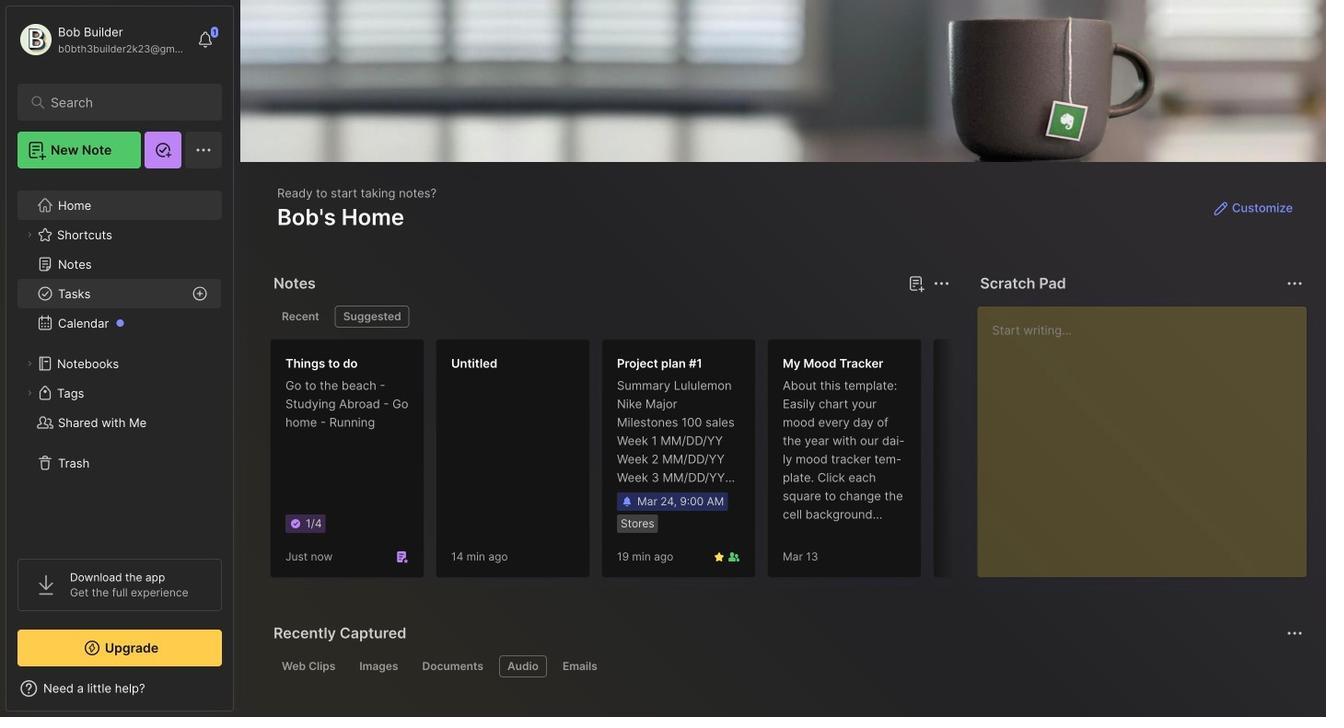 Task type: describe. For each thing, give the bounding box(es) containing it.
1 more actions field from the left
[[929, 271, 955, 297]]

more actions image
[[931, 273, 953, 295]]

Account field
[[18, 21, 188, 58]]

expand notebooks image
[[24, 358, 35, 369]]

more actions image
[[1284, 273, 1306, 295]]

none search field inside main element
[[51, 91, 198, 113]]

main element
[[0, 0, 240, 718]]

2 more actions field from the left
[[1282, 271, 1308, 297]]

1 tab list from the top
[[274, 306, 947, 328]]



Task type: locate. For each thing, give the bounding box(es) containing it.
Start writing… text field
[[993, 307, 1306, 563]]

tree inside main element
[[6, 180, 233, 543]]

expand tags image
[[24, 388, 35, 399]]

tab
[[274, 306, 328, 328], [335, 306, 410, 328], [274, 656, 344, 678], [351, 656, 407, 678], [414, 656, 492, 678], [499, 656, 547, 678], [555, 656, 606, 678]]

0 horizontal spatial more actions field
[[929, 271, 955, 297]]

None search field
[[51, 91, 198, 113]]

2 tab list from the top
[[274, 656, 1301, 678]]

1 vertical spatial tab list
[[274, 656, 1301, 678]]

click to collapse image
[[233, 684, 246, 706]]

Search text field
[[51, 94, 198, 111]]

tree
[[6, 180, 233, 543]]

row group
[[270, 339, 1099, 590]]

More actions field
[[929, 271, 955, 297], [1282, 271, 1308, 297]]

WHAT'S NEW field
[[6, 674, 233, 704]]

1 horizontal spatial more actions field
[[1282, 271, 1308, 297]]

0 vertical spatial tab list
[[274, 306, 947, 328]]

tab list
[[274, 306, 947, 328], [274, 656, 1301, 678]]



Task type: vqa. For each thing, say whether or not it's contained in the screenshot.
Rename tag… in the left top of the page
no



